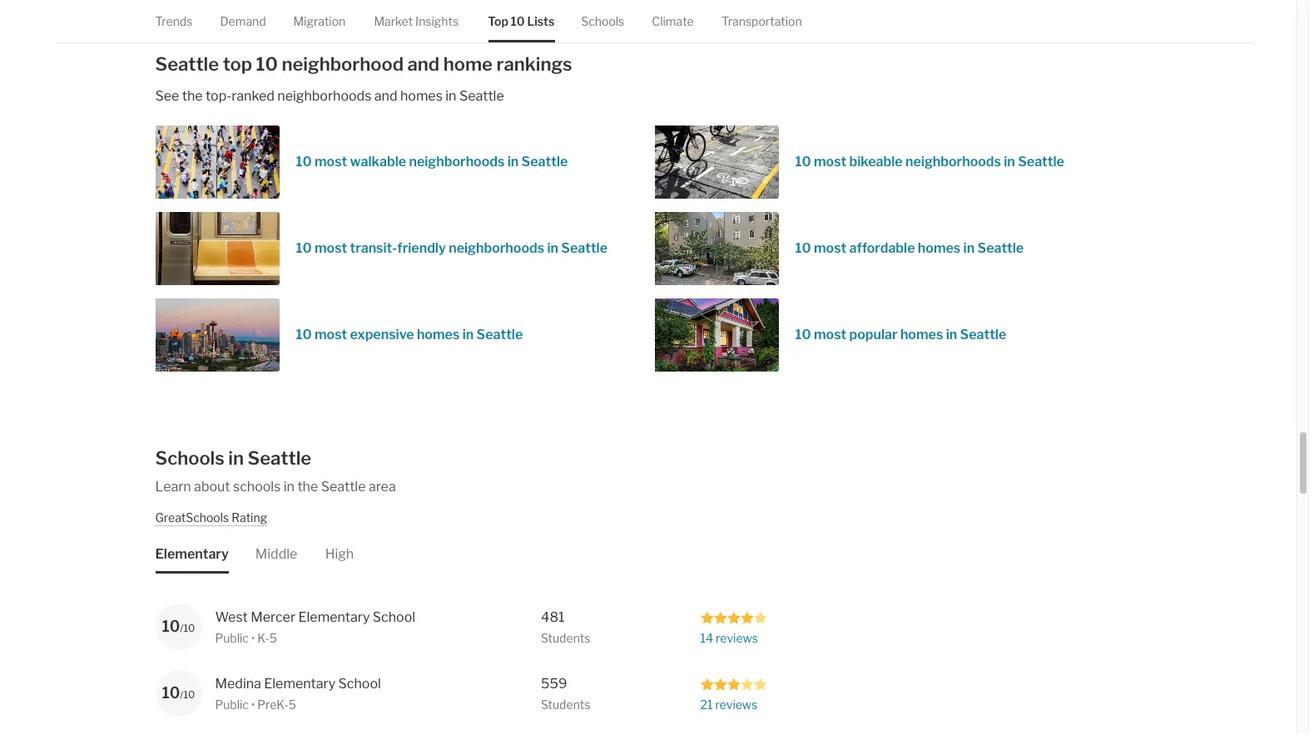 Task type: describe. For each thing, give the bounding box(es) containing it.
see the top-ranked neighborhoods and homes in seattle
[[155, 88, 504, 104]]

• inside medina elementary school public • prek-5
[[251, 698, 255, 712]]

0 horizontal spatial the
[[182, 88, 203, 104]]

homes for 10 most expensive homes in seattle
[[417, 327, 460, 343]]

most for popular
[[814, 327, 847, 343]]

in inside "link"
[[1004, 154, 1015, 169]]

demand link
[[220, 0, 266, 43]]

market
[[374, 14, 413, 28]]

area
[[369, 479, 396, 495]]

10 most walkable neighborhoods in seattle link
[[155, 125, 655, 199]]

schools link
[[581, 0, 625, 43]]

559
[[541, 676, 567, 692]]

friendly
[[397, 240, 446, 256]]

1 vertical spatial the
[[297, 479, 318, 495]]

prek-
[[257, 698, 289, 712]]

schools
[[233, 479, 281, 495]]

in inside 'link'
[[507, 154, 519, 169]]

schools in seattle
[[155, 447, 311, 469]]

• inside west mercer elementary school public • k-5
[[251, 632, 255, 646]]

top-
[[206, 88, 232, 104]]

559 students
[[541, 676, 590, 712]]

greatschools
[[155, 511, 229, 525]]

transportation link
[[722, 0, 802, 43]]

see
[[155, 88, 179, 104]]

rating 3.0 out of 5 element
[[700, 677, 767, 691]]

transportation
[[722, 14, 802, 28]]

21 reviews
[[700, 698, 758, 712]]

10 inside 'link'
[[296, 154, 312, 169]]

10 most popular homes in seattle
[[795, 327, 1007, 343]]

1 vertical spatial and
[[374, 88, 397, 104]]

elementary inside west mercer elementary school public • k-5
[[298, 610, 370, 626]]

most for bikeable
[[814, 154, 847, 169]]

1 horizontal spatial and
[[407, 53, 440, 74]]

walkable
[[350, 154, 406, 169]]

most affordable homes image
[[655, 212, 779, 285]]

most walkable neighborhoods image
[[155, 125, 279, 199]]

about
[[194, 479, 230, 495]]

homes for 10 most popular homes in seattle
[[900, 327, 943, 343]]

10 inside "link"
[[795, 154, 811, 169]]

market insights
[[374, 14, 459, 28]]

10 most affordable homes in seattle
[[795, 240, 1024, 256]]

reviews for 481
[[716, 632, 758, 646]]

top
[[488, 14, 509, 28]]

top
[[223, 53, 252, 74]]

school inside west mercer elementary school public • k-5
[[373, 610, 415, 626]]

most for walkable
[[315, 154, 347, 169]]

seattle top 10 neighborhood and home rankings
[[155, 53, 572, 74]]

/10 for medina
[[180, 689, 195, 701]]

learn about schools in the seattle area
[[155, 479, 396, 495]]

481 students
[[541, 610, 590, 646]]

lists
[[527, 14, 555, 28]]

trends link
[[155, 0, 193, 43]]

5 inside west mercer elementary school public • k-5
[[269, 632, 277, 646]]

reviews for 559
[[715, 698, 758, 712]]

most for expensive
[[315, 327, 347, 343]]

most transit-friendly neighborhoods image
[[155, 212, 279, 285]]

/10 for west
[[180, 622, 195, 635]]

school inside medina elementary school public • prek-5
[[338, 676, 381, 692]]

demand
[[220, 14, 266, 28]]

seattle inside 'link'
[[522, 154, 568, 169]]

rating
[[232, 511, 267, 525]]

10 most bikeable neighborhoods in seattle link
[[655, 125, 1154, 199]]

homes for 10 most affordable homes in seattle
[[918, 240, 961, 256]]

trends
[[155, 14, 193, 28]]

rankings
[[497, 53, 572, 74]]

elementary element
[[155, 526, 229, 574]]

affordable
[[849, 240, 915, 256]]

neighborhoods inside 'link'
[[409, 154, 505, 169]]

top 10 lists link
[[488, 0, 555, 43]]

learn
[[155, 479, 191, 495]]



Task type: vqa. For each thing, say whether or not it's contained in the screenshot.
10 most popular homes in Seattle link
yes



Task type: locate. For each thing, give the bounding box(es) containing it.
2 students from the top
[[541, 698, 590, 712]]

0 vertical spatial public
[[215, 632, 249, 646]]

10
[[511, 14, 525, 28], [256, 53, 278, 74], [296, 154, 312, 169], [795, 154, 811, 169], [296, 240, 312, 256], [795, 240, 811, 256], [296, 327, 312, 343], [795, 327, 811, 343], [162, 618, 180, 636], [162, 685, 180, 702]]

10 most transit-friendly neighborhoods in seattle link
[[155, 212, 655, 285]]

10 /10 left medina
[[162, 685, 195, 702]]

0 vertical spatial /10
[[180, 622, 195, 635]]

0 vertical spatial reviews
[[716, 632, 758, 646]]

0 vertical spatial and
[[407, 53, 440, 74]]

popular
[[849, 327, 898, 343]]

in
[[446, 88, 457, 104], [507, 154, 519, 169], [1004, 154, 1015, 169], [547, 240, 559, 256], [964, 240, 975, 256], [462, 327, 474, 343], [946, 327, 957, 343], [228, 447, 244, 469], [284, 479, 295, 495]]

medina
[[215, 676, 261, 692]]

10 most expensive homes in seattle link
[[155, 298, 655, 372]]

0 vertical spatial •
[[251, 632, 255, 646]]

neighborhoods right bikeable at right
[[906, 154, 1001, 169]]

/10
[[180, 622, 195, 635], [180, 689, 195, 701]]

neighborhoods down neighborhood
[[277, 88, 372, 104]]

most inside "link"
[[814, 327, 847, 343]]

schools right lists
[[581, 14, 625, 28]]

ranked
[[232, 88, 275, 104]]

1 horizontal spatial 5
[[289, 698, 296, 712]]

elementary inside medina elementary school public • prek-5
[[264, 676, 336, 692]]

2 10 /10 from the top
[[162, 685, 195, 702]]

most for affordable
[[814, 240, 847, 256]]

1 horizontal spatial schools
[[581, 14, 625, 28]]

west
[[215, 610, 248, 626]]

migration link
[[293, 0, 346, 43]]

most left expensive
[[315, 327, 347, 343]]

2 vertical spatial elementary
[[264, 676, 336, 692]]

reviews down rating 3.0 out of 5 element
[[715, 698, 758, 712]]

0 vertical spatial schools
[[581, 14, 625, 28]]

1 public from the top
[[215, 632, 249, 646]]

home
[[443, 53, 493, 74]]

1 /10 from the top
[[180, 622, 195, 635]]

homes inside "link"
[[900, 327, 943, 343]]

west mercer elementary school button
[[215, 608, 444, 628]]

1 vertical spatial 10 /10
[[162, 685, 195, 702]]

greatschools rating
[[155, 511, 267, 525]]

2 /10 from the top
[[180, 689, 195, 701]]

students for 481
[[541, 632, 590, 646]]

public inside medina elementary school public • prek-5
[[215, 698, 249, 712]]

2 public from the top
[[215, 698, 249, 712]]

students down 559
[[541, 698, 590, 712]]

•
[[251, 632, 255, 646], [251, 698, 255, 712]]

elementary down greatschools
[[155, 547, 229, 562]]

reviews down rating 4.0 out of 5 element
[[716, 632, 758, 646]]

middle element
[[255, 526, 297, 574]]

1 students from the top
[[541, 632, 590, 646]]

10 /10
[[162, 618, 195, 636], [162, 685, 195, 702]]

• left "prek-"
[[251, 698, 255, 712]]

elementary up "prek-"
[[264, 676, 336, 692]]

public
[[215, 632, 249, 646], [215, 698, 249, 712]]

mercer
[[251, 610, 296, 626]]

21
[[700, 698, 713, 712]]

schools for schools in seattle
[[155, 447, 225, 469]]

top 10 lists
[[488, 14, 555, 28]]

10 most transit-friendly neighborhoods in seattle
[[296, 240, 608, 256]]

10 /10 left west at bottom left
[[162, 618, 195, 636]]

1 vertical spatial reviews
[[715, 698, 758, 712]]

most inside "link"
[[814, 154, 847, 169]]

the right schools
[[297, 479, 318, 495]]

expensive
[[350, 327, 414, 343]]

medina elementary school public • prek-5
[[215, 676, 381, 712]]

/10 left medina
[[180, 689, 195, 701]]

10 /10 for west mercer elementary school
[[162, 618, 195, 636]]

0 vertical spatial the
[[182, 88, 203, 104]]

elementary
[[155, 547, 229, 562], [298, 610, 370, 626], [264, 676, 336, 692]]

1 vertical spatial /10
[[180, 689, 195, 701]]

the
[[182, 88, 203, 104], [297, 479, 318, 495]]

climate
[[652, 14, 694, 28]]

seattle inside "link"
[[960, 327, 1007, 343]]

most left popular
[[814, 327, 847, 343]]

homes right expensive
[[417, 327, 460, 343]]

neighborhoods
[[277, 88, 372, 104], [409, 154, 505, 169], [906, 154, 1001, 169], [449, 240, 544, 256]]

most bikeable neighborhoods image
[[655, 125, 779, 199]]

• left k-
[[251, 632, 255, 646]]

neighborhoods inside "link"
[[906, 154, 1001, 169]]

1 vertical spatial school
[[338, 676, 381, 692]]

0 vertical spatial elementary
[[155, 547, 229, 562]]

reviews
[[716, 632, 758, 646], [715, 698, 758, 712]]

most expensive homes image
[[155, 298, 279, 372]]

seattle inside "link"
[[1018, 154, 1064, 169]]

public down west at bottom left
[[215, 632, 249, 646]]

homes down "seattle top 10 neighborhood and home rankings"
[[400, 88, 443, 104]]

medina elementary school button
[[215, 675, 444, 695]]

most popular homes image
[[655, 298, 779, 372]]

homes right popular
[[900, 327, 943, 343]]

10 most expensive homes in seattle
[[296, 327, 523, 343]]

and
[[407, 53, 440, 74], [374, 88, 397, 104]]

neighborhood
[[282, 53, 404, 74]]

0 horizontal spatial 5
[[269, 632, 277, 646]]

10 /10 for medina elementary school
[[162, 685, 195, 702]]

most left bikeable at right
[[814, 154, 847, 169]]

schools for schools
[[581, 14, 625, 28]]

high element
[[325, 526, 354, 574]]

10 most bikeable neighborhoods in seattle
[[795, 154, 1064, 169]]

1 vertical spatial •
[[251, 698, 255, 712]]

0 vertical spatial 5
[[269, 632, 277, 646]]

schools up learn
[[155, 447, 225, 469]]

public down medina
[[215, 698, 249, 712]]

481
[[541, 610, 565, 626]]

market insights link
[[374, 0, 459, 43]]

14
[[700, 632, 713, 646]]

5 down "mercer"
[[269, 632, 277, 646]]

homes
[[400, 88, 443, 104], [918, 240, 961, 256], [417, 327, 460, 343], [900, 327, 943, 343]]

k-
[[257, 632, 269, 646]]

most left transit- in the left top of the page
[[315, 240, 347, 256]]

west mercer elementary school public • k-5
[[215, 610, 415, 646]]

1 10 /10 from the top
[[162, 618, 195, 636]]

most for transit-
[[315, 240, 347, 256]]

1 horizontal spatial the
[[297, 479, 318, 495]]

1 vertical spatial 5
[[289, 698, 296, 712]]

0 vertical spatial students
[[541, 632, 590, 646]]

homes right affordable
[[918, 240, 961, 256]]

students for 559
[[541, 698, 590, 712]]

in inside "link"
[[946, 327, 957, 343]]

0 horizontal spatial and
[[374, 88, 397, 104]]

0 vertical spatial school
[[373, 610, 415, 626]]

students down 481
[[541, 632, 590, 646]]

insights
[[415, 14, 459, 28]]

10 most walkable neighborhoods in seattle
[[296, 154, 568, 169]]

5
[[269, 632, 277, 646], [289, 698, 296, 712]]

1 vertical spatial elementary
[[298, 610, 370, 626]]

school
[[373, 610, 415, 626], [338, 676, 381, 692]]

1 vertical spatial schools
[[155, 447, 225, 469]]

most left affordable
[[814, 240, 847, 256]]

1 vertical spatial public
[[215, 698, 249, 712]]

14 reviews
[[700, 632, 758, 646]]

the right see
[[182, 88, 203, 104]]

most
[[315, 154, 347, 169], [814, 154, 847, 169], [315, 240, 347, 256], [814, 240, 847, 256], [315, 327, 347, 343], [814, 327, 847, 343]]

public inside west mercer elementary school public • k-5
[[215, 632, 249, 646]]

rating 4.0 out of 5 element
[[700, 611, 767, 625]]

1 vertical spatial students
[[541, 698, 590, 712]]

middle
[[255, 547, 297, 562]]

neighborhoods right friendly
[[449, 240, 544, 256]]

0 horizontal spatial schools
[[155, 447, 225, 469]]

neighborhoods right walkable
[[409, 154, 505, 169]]

10 most popular homes in seattle link
[[655, 298, 1154, 372]]

2 • from the top
[[251, 698, 255, 712]]

and down "seattle top 10 neighborhood and home rankings"
[[374, 88, 397, 104]]

high
[[325, 547, 354, 562]]

most inside 'link'
[[315, 154, 347, 169]]

/10 left west at bottom left
[[180, 622, 195, 635]]

and down market insights link
[[407, 53, 440, 74]]

transit-
[[350, 240, 397, 256]]

climate link
[[652, 0, 694, 43]]

5 down 'medina elementary school' button
[[289, 698, 296, 712]]

10 most affordable homes in seattle link
[[655, 212, 1154, 285]]

most left walkable
[[315, 154, 347, 169]]

schools
[[581, 14, 625, 28], [155, 447, 225, 469]]

migration
[[293, 14, 346, 28]]

0 vertical spatial 10 /10
[[162, 618, 195, 636]]

elementary right "mercer"
[[298, 610, 370, 626]]

1 • from the top
[[251, 632, 255, 646]]

5 inside medina elementary school public • prek-5
[[289, 698, 296, 712]]

10 inside "link"
[[795, 327, 811, 343]]

seattle
[[155, 53, 219, 74], [459, 88, 504, 104], [522, 154, 568, 169], [1018, 154, 1064, 169], [561, 240, 608, 256], [978, 240, 1024, 256], [477, 327, 523, 343], [960, 327, 1007, 343], [248, 447, 311, 469], [321, 479, 366, 495]]

students
[[541, 632, 590, 646], [541, 698, 590, 712]]

bikeable
[[849, 154, 903, 169]]



